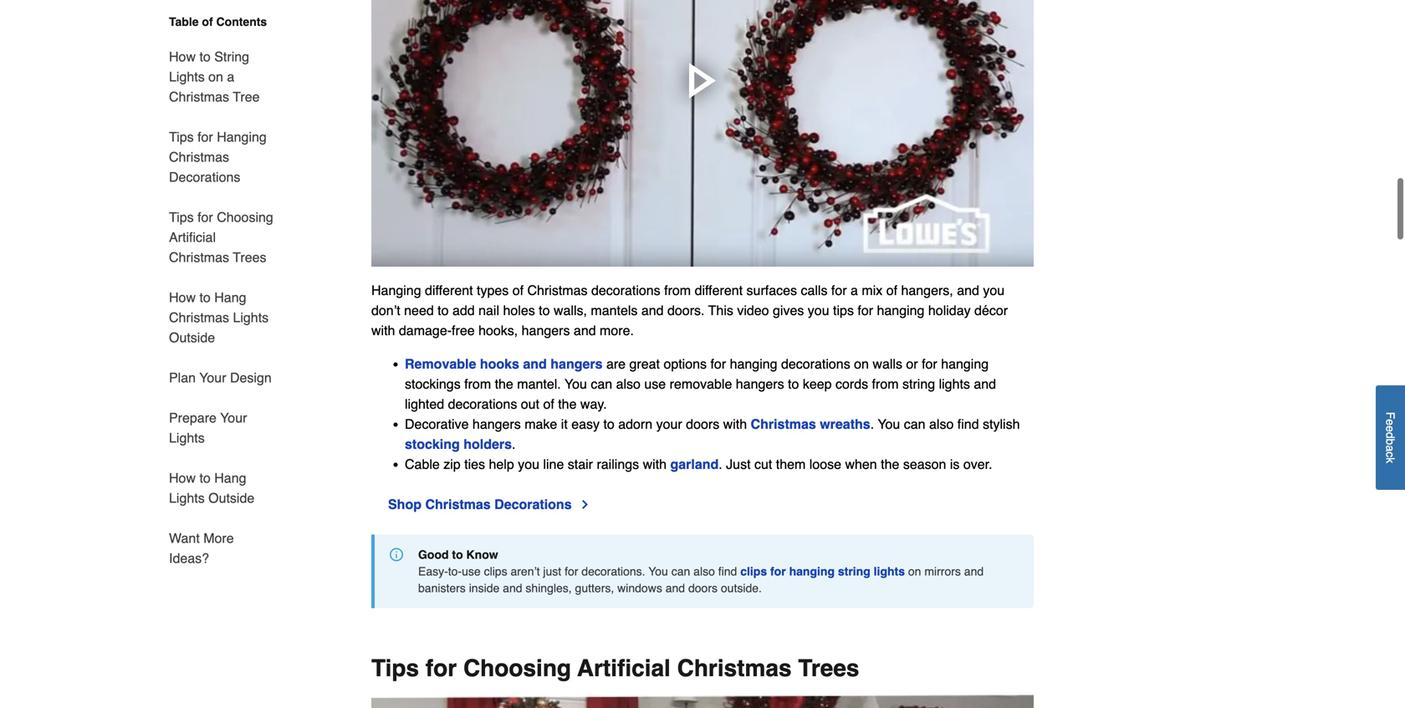 Task type: locate. For each thing, give the bounding box(es) containing it.
0 horizontal spatial a
[[227, 69, 234, 84]]

to down prepare your lights
[[199, 471, 211, 486]]

2 vertical spatial tips
[[371, 655, 419, 682]]

1 vertical spatial you
[[808, 303, 829, 318]]

decorative hangers make it easy to adorn your doors with christmas wreaths . you can also find stylish stocking holders . cable zip ties help you line stair railings with garland . just cut them loose when the season is over.
[[405, 416, 1020, 472]]

1 horizontal spatial can
[[671, 565, 690, 578]]

use inside "are great options for hanging decorations on walls or for hanging stockings from the mantel. you can also use removable hangers to keep cords from string lights and lighted decorations out of the way."
[[644, 376, 666, 392]]

with up just
[[723, 416, 747, 432]]

2 horizontal spatial you
[[878, 416, 900, 432]]

christmas inside tips for choosing artificial christmas trees
[[169, 250, 229, 265]]

1 vertical spatial doors
[[688, 582, 718, 595]]

your
[[199, 370, 226, 386], [220, 410, 247, 426]]

christmas up the them
[[751, 416, 816, 432]]

can up 'season'
[[904, 416, 926, 432]]

1 horizontal spatial use
[[644, 376, 666, 392]]

1 hang from the top
[[214, 290, 246, 305]]

inside
[[469, 582, 500, 595]]

decorations
[[591, 283, 661, 298], [781, 356, 850, 372], [448, 396, 517, 412]]

outside inside how to hang lights outside
[[208, 491, 255, 506]]

2 different from the left
[[695, 283, 743, 298]]

lights inside how to string lights on a christmas tree
[[169, 69, 205, 84]]

. up when
[[870, 416, 874, 432]]

0 vertical spatial can
[[591, 376, 612, 392]]

1 horizontal spatial with
[[643, 457, 667, 472]]

you
[[983, 283, 1005, 298], [808, 303, 829, 318], [518, 457, 539, 472]]

1 vertical spatial can
[[904, 416, 926, 432]]

0 vertical spatial choosing
[[217, 210, 273, 225]]

e
[[1384, 419, 1397, 426], [1384, 426, 1397, 432]]

1 vertical spatial .
[[512, 436, 516, 452]]

chevron right image
[[578, 498, 592, 511]]

also inside "are great options for hanging decorations on walls or for hanging stockings from the mantel. you can also use removable hangers to keep cords from string lights and lighted decorations out of the way."
[[616, 376, 641, 392]]

from up doors.
[[664, 283, 691, 298]]

garland
[[670, 457, 719, 472]]

e up d
[[1384, 419, 1397, 426]]

2 horizontal spatial from
[[872, 376, 899, 392]]

nail
[[479, 303, 499, 318]]

for inside tips for hanging christmas decorations
[[197, 129, 213, 145]]

hangers inside decorative hangers make it easy to adorn your doors with christmas wreaths . you can also find stylish stocking holders . cable zip ties help you line stair railings with garland . just cut them loose when the season is over.
[[473, 416, 521, 432]]

hangers
[[522, 323, 570, 338], [551, 356, 603, 372], [736, 376, 784, 392], [473, 416, 521, 432]]

outside
[[169, 330, 215, 345], [208, 491, 255, 506]]

removable
[[405, 356, 476, 372]]

doors right your
[[686, 416, 720, 432]]

christmas down how to string lights on a christmas tree
[[169, 149, 229, 165]]

of up holes
[[513, 283, 524, 298]]

also inside decorative hangers make it easy to adorn your doors with christmas wreaths . you can also find stylish stocking holders . cable zip ties help you line stair railings with garland . just cut them loose when the season is over.
[[929, 416, 954, 432]]

how inside how to hang christmas lights outside
[[169, 290, 196, 305]]

from down hooks
[[464, 376, 491, 392]]

calls
[[801, 283, 828, 298]]

are great options for hanging decorations on walls or for hanging stockings from the mantel. you can also use removable hangers to keep cords from string lights and lighted decorations out of the way.
[[405, 356, 996, 412]]

decorative
[[405, 416, 469, 432]]

1 vertical spatial hang
[[214, 471, 246, 486]]

decorations inside hanging different types of christmas decorations from different surfaces calls for a mix of hangers, and you don't need to add nail holes to walls, mantels and doors. this video gives you tips for hanging holiday décor with damage-free hooks, hangers and more.
[[591, 283, 661, 298]]

decorations
[[169, 169, 240, 185], [494, 497, 572, 512]]

1 vertical spatial use
[[462, 565, 481, 578]]

string inside "are great options for hanging decorations on walls or for hanging stockings from the mantel. you can also use removable hangers to keep cords from string lights and lighted decorations out of the way."
[[903, 376, 935, 392]]

lights left mirrors
[[874, 565, 905, 578]]

decorations up the holders
[[448, 396, 517, 412]]

tips inside tips for choosing artificial christmas trees
[[169, 210, 194, 225]]

0 horizontal spatial tips for choosing artificial christmas trees
[[169, 210, 273, 265]]

0 vertical spatial decorations
[[169, 169, 240, 185]]

1 horizontal spatial .
[[719, 457, 722, 472]]

damage-
[[399, 323, 452, 338]]

0 vertical spatial you
[[565, 376, 587, 392]]

tips inside tips for hanging christmas decorations
[[169, 129, 194, 145]]

string
[[214, 49, 249, 64]]

to left string
[[199, 49, 211, 64]]

shop christmas decorations link
[[388, 495, 592, 515]]

0 vertical spatial string
[[903, 376, 935, 392]]

how to hang christmas lights outside link
[[169, 278, 274, 358]]

christmas inside how to hang christmas lights outside
[[169, 310, 229, 325]]

hangers,
[[901, 283, 953, 298]]

can up "way."
[[591, 376, 612, 392]]

lights
[[169, 69, 205, 84], [233, 310, 269, 325], [169, 430, 205, 446], [169, 491, 205, 506]]

your inside prepare your lights
[[220, 410, 247, 426]]

more
[[203, 531, 234, 546]]

removable hooks and hangers
[[405, 356, 603, 372]]

e up b
[[1384, 426, 1397, 432]]

decorations for hanging
[[781, 356, 850, 372]]

surfaces
[[747, 283, 797, 298]]

1 horizontal spatial also
[[694, 565, 715, 578]]

1 horizontal spatial decorations
[[494, 497, 572, 512]]

christmas up how to hang christmas lights outside
[[169, 250, 229, 265]]

you up décor
[[983, 283, 1005, 298]]

0 horizontal spatial clips
[[484, 565, 507, 578]]

0 vertical spatial artificial
[[169, 230, 216, 245]]

christmas up plan
[[169, 310, 229, 325]]

1 vertical spatial outside
[[208, 491, 255, 506]]

use down great
[[644, 376, 666, 392]]

tips
[[833, 303, 854, 318]]

2 vertical spatial you
[[518, 457, 539, 472]]

2 horizontal spatial on
[[908, 565, 921, 578]]

the right when
[[881, 457, 900, 472]]

hang inside how to hang lights outside
[[214, 471, 246, 486]]

0 vertical spatial you
[[983, 283, 1005, 298]]

tips
[[169, 129, 194, 145], [169, 210, 194, 225], [371, 655, 419, 682]]

how to hang lights outside link
[[169, 458, 274, 519]]

your right plan
[[199, 370, 226, 386]]

2 vertical spatial .
[[719, 457, 722, 472]]

1 horizontal spatial string
[[903, 376, 935, 392]]

hangers down walls,
[[522, 323, 570, 338]]

2 vertical spatial you
[[649, 565, 668, 578]]

1 vertical spatial the
[[558, 396, 577, 412]]

0 vertical spatial doors
[[686, 416, 720, 432]]

2 vertical spatial also
[[694, 565, 715, 578]]

christmas left tree
[[169, 89, 229, 105]]

from down walls
[[872, 376, 899, 392]]

doors.
[[667, 303, 705, 318]]

string
[[903, 376, 935, 392], [838, 565, 871, 578]]

this
[[708, 303, 733, 318]]

to inside how to string lights on a christmas tree
[[199, 49, 211, 64]]

on inside "are great options for hanging decorations on walls or for hanging stockings from the mantel. you can also use removable hangers to keep cords from string lights and lighted decorations out of the way."
[[854, 356, 869, 372]]

contents
[[216, 15, 267, 28]]

1 vertical spatial also
[[929, 416, 954, 432]]

tips for hanging christmas decorations link
[[169, 117, 274, 197]]

2 vertical spatial how
[[169, 471, 196, 486]]

of
[[202, 15, 213, 28], [513, 283, 524, 298], [886, 283, 898, 298], [543, 396, 554, 412]]

christmas down zip
[[425, 497, 491, 512]]

0 vertical spatial the
[[495, 376, 513, 392]]

cable
[[405, 457, 440, 472]]

tips for tips for choosing artificial christmas trees link at the left top of page
[[169, 210, 194, 225]]

hanging inside hanging different types of christmas decorations from different surfaces calls for a mix of hangers, and you don't need to add nail holes to walls, mantels and doors. this video gives you tips for hanging holiday décor with damage-free hooks, hangers and more.
[[877, 303, 925, 318]]

0 horizontal spatial the
[[495, 376, 513, 392]]

and down aren't at the left bottom of page
[[503, 582, 522, 595]]

3 how from the top
[[169, 471, 196, 486]]

can right decorations.
[[671, 565, 690, 578]]

2 horizontal spatial can
[[904, 416, 926, 432]]

1 vertical spatial tips
[[169, 210, 194, 225]]

on up cords
[[854, 356, 869, 372]]

1 horizontal spatial decorations
[[591, 283, 661, 298]]

1 horizontal spatial a
[[851, 283, 858, 298]]

outside up plan
[[169, 330, 215, 345]]

design
[[230, 370, 272, 386]]

a inside button
[[1384, 446, 1397, 452]]

christmas up walls,
[[527, 283, 588, 298]]

. left just
[[719, 457, 722, 472]]

to left keep
[[788, 376, 799, 392]]

0 horizontal spatial lights
[[874, 565, 905, 578]]

different up this
[[695, 283, 743, 298]]

2 clips from the left
[[740, 565, 767, 578]]

plan
[[169, 370, 196, 386]]

f e e d b a c k
[[1384, 412, 1397, 464]]

a up k
[[1384, 446, 1397, 452]]

0 vertical spatial .
[[870, 416, 874, 432]]

1 vertical spatial your
[[220, 410, 247, 426]]

and inside "are great options for hanging decorations on walls or for hanging stockings from the mantel. you can also use removable hangers to keep cords from string lights and lighted decorations out of the way."
[[974, 376, 996, 392]]

decorations down line
[[494, 497, 572, 512]]

lights inside "are great options for hanging decorations on walls or for hanging stockings from the mantel. you can also use removable hangers to keep cords from string lights and lighted decorations out of the way."
[[939, 376, 970, 392]]

1 horizontal spatial hanging
[[371, 283, 421, 298]]

2 vertical spatial the
[[881, 457, 900, 472]]

your right prepare
[[220, 410, 247, 426]]

make
[[525, 416, 557, 432]]

you right wreaths
[[878, 416, 900, 432]]

0 horizontal spatial .
[[512, 436, 516, 452]]

different up add
[[425, 283, 473, 298]]

0 horizontal spatial string
[[838, 565, 871, 578]]

0 horizontal spatial decorations
[[448, 396, 517, 412]]

.
[[870, 416, 874, 432], [512, 436, 516, 452], [719, 457, 722, 472]]

1 vertical spatial a
[[851, 283, 858, 298]]

2 vertical spatial a
[[1384, 446, 1397, 452]]

find inside decorative hangers make it easy to adorn your doors with christmas wreaths . you can also find stylish stocking holders . cable zip ties help you line stair railings with garland . just cut them loose when the season is over.
[[958, 416, 979, 432]]

outside up more
[[208, 491, 255, 506]]

2 horizontal spatial .
[[870, 416, 874, 432]]

1 horizontal spatial trees
[[798, 655, 859, 682]]

tips for choosing artificial christmas trees down tips for hanging christmas decorations link
[[169, 210, 273, 265]]

1 vertical spatial how
[[169, 290, 196, 305]]

find
[[958, 416, 979, 432], [718, 565, 737, 578]]

clips up outside.
[[740, 565, 767, 578]]

2 vertical spatial on
[[908, 565, 921, 578]]

1 horizontal spatial lights
[[939, 376, 970, 392]]

0 vertical spatial decorations
[[591, 283, 661, 298]]

you down calls
[[808, 303, 829, 318]]

with right railings
[[643, 457, 667, 472]]

use down 'know'
[[462, 565, 481, 578]]

you
[[565, 376, 587, 392], [878, 416, 900, 432], [649, 565, 668, 578]]

0 horizontal spatial from
[[464, 376, 491, 392]]

of right mix
[[886, 283, 898, 298]]

2 horizontal spatial with
[[723, 416, 747, 432]]

you left line
[[518, 457, 539, 472]]

a inside hanging different types of christmas decorations from different surfaces calls for a mix of hangers, and you don't need to add nail holes to walls, mantels and doors. this video gives you tips for hanging holiday décor with damage-free hooks, hangers and more.
[[851, 283, 858, 298]]

choosing
[[217, 210, 273, 225], [463, 655, 571, 682]]

trees inside tips for choosing artificial christmas trees
[[233, 250, 266, 265]]

with
[[371, 323, 395, 338], [723, 416, 747, 432], [643, 457, 667, 472]]

lights down holiday
[[939, 376, 970, 392]]

doors inside decorative hangers make it easy to adorn your doors with christmas wreaths . you can also find stylish stocking holders . cable zip ties help you line stair railings with garland . just cut them loose when the season is over.
[[686, 416, 720, 432]]

hang inside how to hang christmas lights outside
[[214, 290, 246, 305]]

0 vertical spatial tips
[[169, 129, 194, 145]]

of right out on the bottom left of page
[[543, 396, 554, 412]]

1 vertical spatial you
[[878, 416, 900, 432]]

to down tips for choosing artificial christmas trees link at the left top of page
[[199, 290, 211, 305]]

hanging down tree
[[217, 129, 267, 145]]

more.
[[600, 323, 634, 338]]

hangers left keep
[[736, 376, 784, 392]]

1 vertical spatial artificial
[[577, 655, 671, 682]]

and up stylish
[[974, 376, 996, 392]]

them
[[776, 457, 806, 472]]

the up the it
[[558, 396, 577, 412]]

0 horizontal spatial can
[[591, 376, 612, 392]]

doors
[[686, 416, 720, 432], [688, 582, 718, 595]]

christmas inside shop christmas decorations link
[[425, 497, 491, 512]]

hangers left 'are'
[[551, 356, 603, 372]]

prepare your lights
[[169, 410, 247, 446]]

1 horizontal spatial choosing
[[463, 655, 571, 682]]

lights up design on the left
[[233, 310, 269, 325]]

you up "way."
[[565, 376, 587, 392]]

. up help
[[512, 436, 516, 452]]

you inside decorative hangers make it easy to adorn your doors with christmas wreaths . you can also find stylish stocking holders . cable zip ties help you line stair railings with garland . just cut them loose when the season is over.
[[518, 457, 539, 472]]

how inside how to hang lights outside
[[169, 471, 196, 486]]

0 horizontal spatial use
[[462, 565, 481, 578]]

you up "windows"
[[649, 565, 668, 578]]

can
[[591, 376, 612, 392], [904, 416, 926, 432], [671, 565, 690, 578]]

hanging
[[877, 303, 925, 318], [730, 356, 778, 372], [941, 356, 989, 372], [789, 565, 835, 578]]

1 clips from the left
[[484, 565, 507, 578]]

to right holes
[[539, 303, 550, 318]]

a down string
[[227, 69, 234, 84]]

1 horizontal spatial tips for choosing artificial christmas trees
[[371, 655, 859, 682]]

1 different from the left
[[425, 283, 473, 298]]

decorations up mantels
[[591, 283, 661, 298]]

christmas up a video with tips for choosing a christmas tree for your home. "image"
[[677, 655, 792, 682]]

2 horizontal spatial also
[[929, 416, 954, 432]]

aren't
[[511, 565, 540, 578]]

2 vertical spatial with
[[643, 457, 667, 472]]

1 horizontal spatial clips
[[740, 565, 767, 578]]

and up mantel.
[[523, 356, 547, 372]]

on down string
[[208, 69, 223, 84]]

0 horizontal spatial also
[[616, 376, 641, 392]]

decorations up keep
[[781, 356, 850, 372]]

a inside how to string lights on a christmas tree
[[227, 69, 234, 84]]

2 how from the top
[[169, 290, 196, 305]]

use
[[644, 376, 666, 392], [462, 565, 481, 578]]

hanging up the don't on the top left of the page
[[371, 283, 421, 298]]

on
[[208, 69, 223, 84], [854, 356, 869, 372], [908, 565, 921, 578]]

holders
[[464, 436, 512, 452]]

gutters,
[[575, 582, 614, 595]]

ties
[[464, 457, 485, 472]]

with down the don't on the top left of the page
[[371, 323, 395, 338]]

way.
[[580, 396, 607, 412]]

just
[[543, 565, 561, 578]]

1 horizontal spatial on
[[854, 356, 869, 372]]

hang down "prepare your lights" link
[[214, 471, 246, 486]]

great
[[629, 356, 660, 372]]

to
[[199, 49, 211, 64], [199, 290, 211, 305], [438, 303, 449, 318], [539, 303, 550, 318], [788, 376, 799, 392], [603, 416, 615, 432], [199, 471, 211, 486], [452, 548, 463, 561]]

0 vertical spatial with
[[371, 323, 395, 338]]

1 vertical spatial choosing
[[463, 655, 571, 682]]

hangers up the holders
[[473, 416, 521, 432]]

tips for choosing artificial christmas trees
[[169, 210, 273, 265], [371, 655, 859, 682]]

1 vertical spatial on
[[854, 356, 869, 372]]

0 vertical spatial also
[[616, 376, 641, 392]]

1 horizontal spatial find
[[958, 416, 979, 432]]

how down prepare your lights
[[169, 471, 196, 486]]

need
[[404, 303, 434, 318]]

0 horizontal spatial decorations
[[169, 169, 240, 185]]

1 vertical spatial with
[[723, 416, 747, 432]]

0 vertical spatial hang
[[214, 290, 246, 305]]

1 vertical spatial hanging
[[371, 283, 421, 298]]

find left stylish
[[958, 416, 979, 432]]

0 horizontal spatial trees
[[233, 250, 266, 265]]

you inside "are great options for hanging decorations on walls or for hanging stockings from the mantel. you can also use removable hangers to keep cords from string lights and lighted decorations out of the way."
[[565, 376, 587, 392]]

how
[[169, 49, 196, 64], [169, 290, 196, 305], [169, 471, 196, 486]]

doors left outside.
[[688, 582, 718, 595]]

0 horizontal spatial choosing
[[217, 210, 273, 225]]

1 horizontal spatial the
[[558, 396, 577, 412]]

lights up want
[[169, 491, 205, 506]]

on left mirrors
[[908, 565, 921, 578]]

shop
[[388, 497, 422, 512]]

decorations up tips for choosing artificial christmas trees link at the left top of page
[[169, 169, 240, 185]]

can inside decorative hangers make it easy to adorn your doors with christmas wreaths . you can also find stylish stocking holders . cable zip ties help you line stair railings with garland . just cut them loose when the season is over.
[[904, 416, 926, 432]]

for
[[197, 129, 213, 145], [197, 210, 213, 225], [831, 283, 847, 298], [858, 303, 873, 318], [711, 356, 726, 372], [922, 356, 937, 372], [565, 565, 578, 578], [770, 565, 786, 578], [426, 655, 457, 682]]

how inside how to string lights on a christmas tree
[[169, 49, 196, 64]]

2 hang from the top
[[214, 471, 246, 486]]

1 vertical spatial find
[[718, 565, 737, 578]]

lights down prepare
[[169, 430, 205, 446]]

1 how from the top
[[169, 49, 196, 64]]

c
[[1384, 452, 1397, 458]]

on mirrors and banisters inside and shingles, gutters, windows and doors outside.
[[418, 565, 984, 595]]

tips for choosing artificial christmas trees down gutters,
[[371, 655, 859, 682]]

and down easy-to-use clips aren't just for decorations. you can also find clips for hanging string lights
[[666, 582, 685, 595]]

how down table
[[169, 49, 196, 64]]

outside inside how to hang christmas lights outside
[[169, 330, 215, 345]]

and up holiday
[[957, 283, 979, 298]]

to right easy
[[603, 416, 615, 432]]

how down tips for choosing artificial christmas trees link at the left top of page
[[169, 290, 196, 305]]

holes
[[503, 303, 535, 318]]

1 vertical spatial trees
[[798, 655, 859, 682]]

0 vertical spatial find
[[958, 416, 979, 432]]

over.
[[963, 457, 993, 472]]

table
[[169, 15, 199, 28]]

find up outside.
[[718, 565, 737, 578]]

0 vertical spatial a
[[227, 69, 234, 84]]

the down removable hooks and hangers link at the left of the page
[[495, 376, 513, 392]]

1 horizontal spatial different
[[695, 283, 743, 298]]

1 vertical spatial tips for choosing artificial christmas trees
[[371, 655, 859, 682]]

2 horizontal spatial a
[[1384, 446, 1397, 452]]

options
[[664, 356, 707, 372]]

1 horizontal spatial you
[[649, 565, 668, 578]]

clips
[[484, 565, 507, 578], [740, 565, 767, 578]]

hang down tips for choosing artificial christmas trees link at the left top of page
[[214, 290, 246, 305]]

mantels
[[591, 303, 638, 318]]

clips up inside
[[484, 565, 507, 578]]

0 vertical spatial tips for choosing artificial christmas trees
[[169, 210, 273, 265]]

lights down table
[[169, 69, 205, 84]]

a left mix
[[851, 283, 858, 298]]



Task type: describe. For each thing, give the bounding box(es) containing it.
tips for choosing artificial christmas trees link
[[169, 197, 274, 278]]

can inside "are great options for hanging decorations on walls or for hanging stockings from the mantel. you can also use removable hangers to keep cords from string lights and lighted decorations out of the way."
[[591, 376, 612, 392]]

it
[[561, 416, 568, 432]]

1 e from the top
[[1384, 419, 1397, 426]]

and down walls,
[[574, 323, 596, 338]]

walls,
[[554, 303, 587, 318]]

your
[[656, 416, 682, 432]]

lights inside how to hang lights outside
[[169, 491, 205, 506]]

how for how to hang christmas lights outside
[[169, 290, 196, 305]]

your for plan
[[199, 370, 226, 386]]

how to hang lights outside
[[169, 471, 255, 506]]

to inside how to hang lights outside
[[199, 471, 211, 486]]

clips for hanging string lights link
[[740, 565, 905, 578]]

choosing inside tips for choosing artificial christmas trees
[[217, 210, 273, 225]]

help
[[489, 457, 514, 472]]

to inside how to hang christmas lights outside
[[199, 290, 211, 305]]

are
[[606, 356, 626, 372]]

easy
[[571, 416, 600, 432]]

hanging inside hanging different types of christmas decorations from different surfaces calls for a mix of hangers, and you don't need to add nail holes to walls, mantels and doors. this video gives you tips for hanging holiday décor with damage-free hooks, hangers and more.
[[371, 283, 421, 298]]

hanging inside tips for hanging christmas decorations
[[217, 129, 267, 145]]

d
[[1384, 432, 1397, 439]]

to left add
[[438, 303, 449, 318]]

for inside tips for choosing artificial christmas trees
[[197, 210, 213, 225]]

1 horizontal spatial artificial
[[577, 655, 671, 682]]

walls
[[873, 356, 902, 372]]

free
[[452, 323, 475, 338]]

christmas inside decorative hangers make it easy to adorn your doors with christmas wreaths . you can also find stylish stocking holders . cable zip ties help you line stair railings with garland . just cut them loose when the season is over.
[[751, 416, 816, 432]]

stocking
[[405, 436, 460, 452]]

easy-
[[418, 565, 448, 578]]

garland link
[[670, 457, 719, 472]]

to-
[[448, 565, 462, 578]]

of inside "are great options for hanging decorations on walls or for hanging stockings from the mantel. you can also use removable hangers to keep cords from string lights and lighted decorations out of the way."
[[543, 396, 554, 412]]

don't
[[371, 303, 400, 318]]

is
[[950, 457, 960, 472]]

on inside on mirrors and banisters inside and shingles, gutters, windows and doors outside.
[[908, 565, 921, 578]]

know
[[466, 548, 498, 561]]

want more ideas?
[[169, 531, 234, 566]]

shingles,
[[526, 582, 572, 595]]

2 vertical spatial can
[[671, 565, 690, 578]]

hangers inside hanging different types of christmas decorations from different surfaces calls for a mix of hangers, and you don't need to add nail holes to walls, mantels and doors. this video gives you tips for hanging holiday décor with damage-free hooks, hangers and more.
[[522, 323, 570, 338]]

a video demonstrating ideas for hanging holiday décor in your home. image
[[371, 0, 1034, 267]]

tips for tips for hanging christmas decorations link
[[169, 129, 194, 145]]

1 vertical spatial decorations
[[494, 497, 572, 512]]

tips for hanging christmas decorations
[[169, 129, 267, 185]]

a video with tips for choosing a christmas tree for your home. image
[[371, 695, 1034, 708]]

decorations.
[[582, 565, 645, 578]]

good to know
[[418, 548, 498, 561]]

you inside decorative hangers make it easy to adorn your doors with christmas wreaths . you can also find stylish stocking holders . cable zip ties help you line stair railings with garland . just cut them loose when the season is over.
[[878, 416, 900, 432]]

want more ideas? link
[[169, 519, 274, 569]]

how for how to hang lights outside
[[169, 471, 196, 486]]

1 horizontal spatial you
[[808, 303, 829, 318]]

cords
[[836, 376, 868, 392]]

out
[[521, 396, 540, 412]]

a for how
[[227, 69, 234, 84]]

when
[[845, 457, 877, 472]]

lights inside prepare your lights
[[169, 430, 205, 446]]

doors inside on mirrors and banisters inside and shingles, gutters, windows and doors outside.
[[688, 582, 718, 595]]

stockings
[[405, 376, 461, 392]]

the inside decorative hangers make it easy to adorn your doors with christmas wreaths . you can also find stylish stocking holders . cable zip ties help you line stair railings with garland . just cut them loose when the season is over.
[[881, 457, 900, 472]]

decorations for christmas
[[591, 283, 661, 298]]

railings
[[597, 457, 639, 472]]

christmas inside how to string lights on a christmas tree
[[169, 89, 229, 105]]

0 horizontal spatial find
[[718, 565, 737, 578]]

zip
[[444, 457, 461, 472]]

mirrors
[[925, 565, 961, 578]]

on inside how to string lights on a christmas tree
[[208, 69, 223, 84]]

tree
[[233, 89, 260, 105]]

tips for choosing artificial christmas trees inside table of contents element
[[169, 210, 273, 265]]

1 vertical spatial lights
[[874, 565, 905, 578]]

banisters
[[418, 582, 466, 595]]

add
[[452, 303, 475, 318]]

table of contents element
[[149, 13, 274, 569]]

f
[[1384, 412, 1397, 419]]

how to string lights on a christmas tree link
[[169, 37, 274, 117]]

season
[[903, 457, 946, 472]]

christmas wreaths link
[[751, 416, 870, 432]]

cut
[[754, 457, 772, 472]]

k
[[1384, 458, 1397, 464]]

your for prepare
[[220, 410, 247, 426]]

lighted
[[405, 396, 444, 412]]

info image
[[390, 548, 403, 561]]

christmas inside tips for hanging christmas decorations
[[169, 149, 229, 165]]

christmas inside hanging different types of christmas decorations from different surfaces calls for a mix of hangers, and you don't need to add nail holes to walls, mantels and doors. this video gives you tips for hanging holiday décor with damage-free hooks, hangers and more.
[[527, 283, 588, 298]]

a for f
[[1384, 446, 1397, 452]]

1 vertical spatial string
[[838, 565, 871, 578]]

mix
[[862, 283, 883, 298]]

shop christmas decorations
[[388, 497, 572, 512]]

to up to-
[[452, 548, 463, 561]]

wreaths
[[820, 416, 870, 432]]

or
[[906, 356, 918, 372]]

how for how to string lights on a christmas tree
[[169, 49, 196, 64]]

hooks
[[480, 356, 519, 372]]

with inside hanging different types of christmas decorations from different surfaces calls for a mix of hangers, and you don't need to add nail holes to walls, mantels and doors. this video gives you tips for hanging holiday décor with damage-free hooks, hangers and more.
[[371, 323, 395, 338]]

to inside decorative hangers make it easy to adorn your doors with christmas wreaths . you can also find stylish stocking holders . cable zip ties help you line stair railings with garland . just cut them loose when the season is over.
[[603, 416, 615, 432]]

easy-to-use clips aren't just for decorations. you can also find clips for hanging string lights
[[418, 565, 905, 578]]

f e e d b a c k button
[[1376, 386, 1405, 490]]

how to hang christmas lights outside
[[169, 290, 269, 345]]

decorations inside tips for hanging christmas decorations
[[169, 169, 240, 185]]

hang for lights
[[214, 290, 246, 305]]

mantel.
[[517, 376, 561, 392]]

and left doors.
[[641, 303, 664, 318]]

stocking holders link
[[405, 436, 512, 452]]

lights inside how to hang christmas lights outside
[[233, 310, 269, 325]]

adorn
[[618, 416, 653, 432]]

holiday
[[928, 303, 971, 318]]

hanging different types of christmas decorations from different surfaces calls for a mix of hangers, and you don't need to add nail holes to walls, mantels and doors. this video gives you tips for hanging holiday décor with damage-free hooks, hangers and more.
[[371, 283, 1008, 338]]

removable hooks and hangers link
[[405, 356, 603, 372]]

hang for outside
[[214, 471, 246, 486]]

to inside "are great options for hanging decorations on walls or for hanging stockings from the mantel. you can also use removable hangers to keep cords from string lights and lighted decorations out of the way."
[[788, 376, 799, 392]]

b
[[1384, 439, 1397, 446]]

hooks,
[[479, 323, 518, 338]]

outside.
[[721, 582, 762, 595]]

loose
[[809, 457, 841, 472]]

types
[[477, 283, 509, 298]]

table of contents
[[169, 15, 267, 28]]

prepare your lights link
[[169, 398, 274, 458]]

artificial inside tips for choosing artificial christmas trees
[[169, 230, 216, 245]]

how to string lights on a christmas tree
[[169, 49, 260, 105]]

video
[[737, 303, 769, 318]]

line
[[543, 457, 564, 472]]

2 vertical spatial decorations
[[448, 396, 517, 412]]

good
[[418, 548, 449, 561]]

hangers inside "are great options for hanging decorations on walls or for hanging stockings from the mantel. you can also use removable hangers to keep cords from string lights and lighted decorations out of the way."
[[736, 376, 784, 392]]

just
[[726, 457, 751, 472]]

plan your design
[[169, 370, 272, 386]]

décor
[[975, 303, 1008, 318]]

from inside hanging different types of christmas decorations from different surfaces calls for a mix of hangers, and you don't need to add nail holes to walls, mantels and doors. this video gives you tips for hanging holiday décor with damage-free hooks, hangers and more.
[[664, 283, 691, 298]]

of right table
[[202, 15, 213, 28]]

2 e from the top
[[1384, 426, 1397, 432]]

and right mirrors
[[964, 565, 984, 578]]



Task type: vqa. For each thing, say whether or not it's contained in the screenshot.
topmost cart
no



